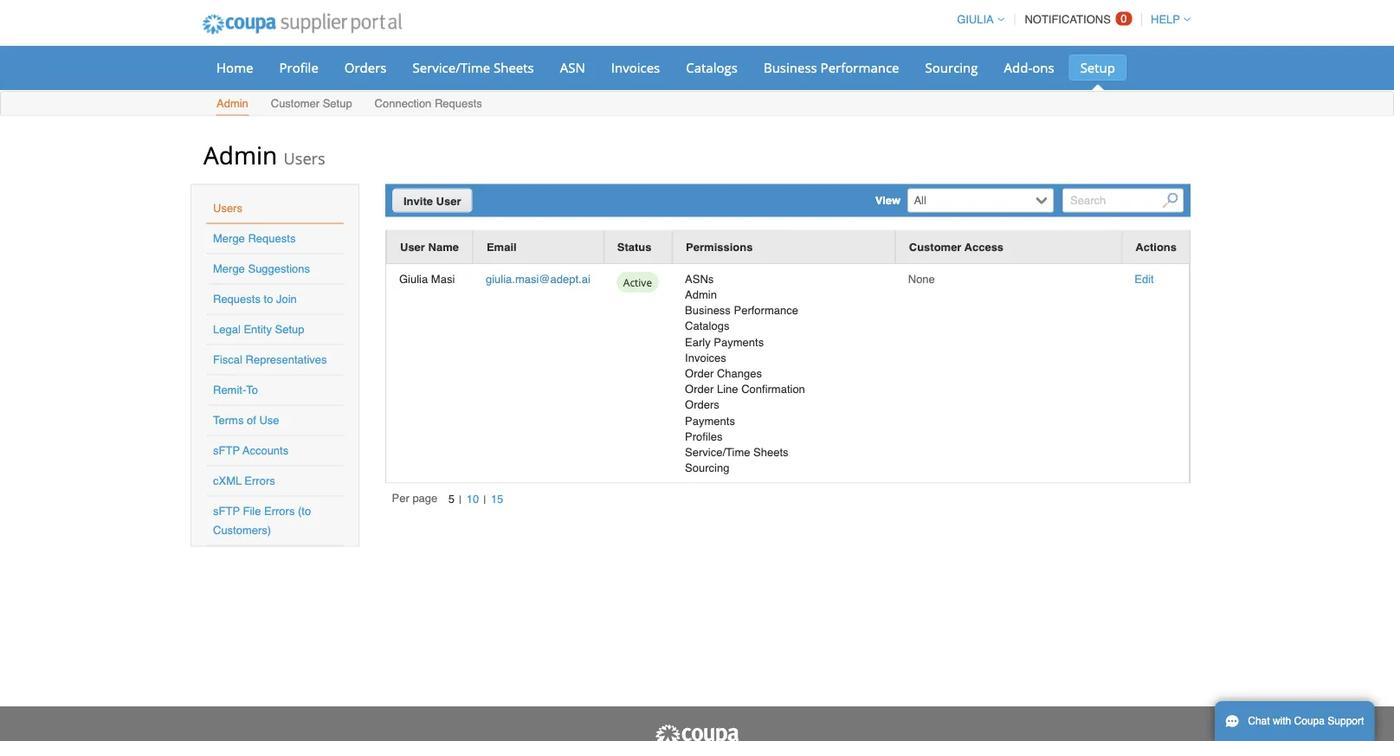 Task type: describe. For each thing, give the bounding box(es) containing it.
profile
[[279, 58, 319, 76]]

setup link
[[1069, 55, 1127, 81]]

sheets inside asns admin business performance catalogs early payments invoices order changes order line confirmation orders payments profiles service/time sheets sourcing
[[754, 446, 789, 459]]

cxml errors link
[[213, 475, 275, 488]]

5
[[448, 493, 455, 506]]

merge requests link
[[213, 232, 296, 245]]

terms of use link
[[213, 414, 279, 427]]

permissions
[[686, 241, 753, 254]]

user name button
[[400, 238, 459, 256]]

join
[[276, 293, 297, 306]]

15
[[491, 493, 504, 506]]

fiscal representatives
[[213, 353, 327, 366]]

requests to join link
[[213, 293, 297, 306]]

sftp file errors (to customers)
[[213, 505, 311, 537]]

orders inside asns admin business performance catalogs early payments invoices order changes order line confirmation orders payments profiles service/time sheets sourcing
[[685, 398, 720, 411]]

sftp accounts link
[[213, 444, 289, 457]]

cxml
[[213, 475, 242, 488]]

cxml errors
[[213, 475, 275, 488]]

customers)
[[213, 524, 271, 537]]

fiscal representatives link
[[213, 353, 327, 366]]

active
[[623, 275, 652, 289]]

invite user link
[[392, 188, 472, 213]]

home link
[[205, 55, 265, 81]]

email button
[[487, 238, 517, 256]]

sourcing inside asns admin business performance catalogs early payments invoices order changes order line confirmation orders payments profiles service/time sheets sourcing
[[685, 462, 730, 475]]

terms of use
[[213, 414, 279, 427]]

active button
[[616, 271, 659, 298]]

connection requests
[[375, 97, 482, 110]]

edit
[[1135, 272, 1154, 285]]

sftp accounts
[[213, 444, 289, 457]]

per
[[392, 492, 409, 505]]

orders link
[[333, 55, 398, 81]]

legal
[[213, 323, 241, 336]]

page
[[413, 492, 438, 505]]

representatives
[[246, 353, 327, 366]]

invite
[[404, 194, 433, 207]]

business performance
[[764, 58, 899, 76]]

accounts
[[243, 444, 289, 457]]

admin users
[[204, 138, 325, 171]]

edit link
[[1135, 272, 1154, 285]]

none
[[908, 272, 935, 285]]

service/time sheets link
[[401, 55, 545, 81]]

business inside asns admin business performance catalogs early payments invoices order changes order line confirmation orders payments profiles service/time sheets sourcing
[[685, 304, 731, 317]]

help link
[[1143, 13, 1191, 26]]

1 vertical spatial payments
[[685, 414, 735, 427]]

remit-
[[213, 384, 246, 397]]

customer for customer access
[[909, 241, 962, 254]]

notifications
[[1025, 13, 1111, 26]]

profiles
[[685, 430, 723, 443]]

sftp for sftp file errors (to customers)
[[213, 505, 240, 518]]

access
[[965, 241, 1004, 254]]

giulia masi
[[399, 272, 455, 285]]

invoices inside asns admin business performance catalogs early payments invoices order changes order line confirmation orders payments profiles service/time sheets sourcing
[[685, 351, 726, 364]]

ons
[[1033, 58, 1055, 76]]

file
[[243, 505, 261, 518]]

0 horizontal spatial invoices
[[611, 58, 660, 76]]

permissions button
[[686, 238, 753, 256]]

requests to join
[[213, 293, 297, 306]]

sheets inside "service/time sheets" link
[[494, 58, 534, 76]]

merge suggestions
[[213, 262, 310, 275]]

add-ons link
[[993, 55, 1066, 81]]

changes
[[717, 367, 762, 380]]

user name
[[400, 241, 459, 254]]

help
[[1151, 13, 1180, 26]]

View text field
[[910, 189, 1032, 212]]

profile link
[[268, 55, 330, 81]]

status
[[617, 241, 652, 254]]

legal entity setup link
[[213, 323, 304, 336]]

2 vertical spatial requests
[[213, 293, 261, 306]]

home
[[217, 58, 253, 76]]

fiscal
[[213, 353, 242, 366]]

name
[[428, 241, 459, 254]]

Search text field
[[1063, 188, 1184, 213]]

to
[[264, 293, 273, 306]]

0 vertical spatial performance
[[821, 58, 899, 76]]

email
[[487, 241, 517, 254]]

invoices link
[[600, 55, 671, 81]]

0 horizontal spatial users
[[213, 202, 242, 215]]

catalogs link
[[675, 55, 749, 81]]

status button
[[617, 238, 652, 256]]

giulia for giulia masi
[[399, 272, 428, 285]]

line
[[717, 383, 738, 396]]

2 order from the top
[[685, 383, 714, 396]]

merge for merge requests
[[213, 232, 245, 245]]

0 horizontal spatial coupa supplier portal image
[[191, 3, 414, 46]]

confirmation
[[742, 383, 805, 396]]

(to
[[298, 505, 311, 518]]

early
[[685, 335, 711, 348]]

1 vertical spatial setup
[[323, 97, 352, 110]]

0 vertical spatial catalogs
[[686, 58, 738, 76]]

customer setup link
[[270, 93, 353, 116]]

search image
[[1163, 193, 1178, 208]]

masi
[[431, 272, 455, 285]]



Task type: vqa. For each thing, say whether or not it's contained in the screenshot.
'Invite'
yes



Task type: locate. For each thing, give the bounding box(es) containing it.
requests left to
[[213, 293, 261, 306]]

sftp for sftp accounts
[[213, 444, 240, 457]]

0 horizontal spatial setup
[[275, 323, 304, 336]]

catalogs right invoices link
[[686, 58, 738, 76]]

giulia.masi@adept.ai
[[486, 272, 591, 285]]

0 vertical spatial sheets
[[494, 58, 534, 76]]

user left name
[[400, 241, 425, 254]]

1 horizontal spatial giulia
[[957, 13, 994, 26]]

admin down asns
[[685, 288, 717, 301]]

1 vertical spatial order
[[685, 383, 714, 396]]

users down customer setup link
[[284, 147, 325, 169]]

giulia.masi@adept.ai link
[[486, 272, 591, 285]]

sftp
[[213, 444, 240, 457], [213, 505, 240, 518]]

user
[[436, 194, 461, 207], [400, 241, 425, 254]]

giulia left "masi" at left
[[399, 272, 428, 285]]

actions
[[1136, 240, 1177, 253]]

1 horizontal spatial orders
[[685, 398, 720, 411]]

performance inside asns admin business performance catalogs early payments invoices order changes order line confirmation orders payments profiles service/time sheets sourcing
[[734, 304, 798, 317]]

1 horizontal spatial user
[[436, 194, 461, 207]]

10
[[467, 493, 479, 506]]

5 | 10 | 15
[[448, 493, 504, 506]]

admin inside asns admin business performance catalogs early payments invoices order changes order line confirmation orders payments profiles service/time sheets sourcing
[[685, 288, 717, 301]]

per page
[[392, 492, 438, 505]]

service/time inside "service/time sheets" link
[[413, 58, 490, 76]]

0 vertical spatial order
[[685, 367, 714, 380]]

admin for admin users
[[204, 138, 277, 171]]

sheets left 'asn'
[[494, 58, 534, 76]]

1 vertical spatial admin
[[204, 138, 277, 171]]

setup down the join
[[275, 323, 304, 336]]

2 vertical spatial setup
[[275, 323, 304, 336]]

2 sftp from the top
[[213, 505, 240, 518]]

sourcing
[[925, 58, 978, 76], [685, 462, 730, 475]]

0 horizontal spatial performance
[[734, 304, 798, 317]]

0 horizontal spatial service/time
[[413, 58, 490, 76]]

1 vertical spatial user
[[400, 241, 425, 254]]

invoices right 'asn'
[[611, 58, 660, 76]]

with
[[1273, 715, 1292, 728]]

1 vertical spatial giulia
[[399, 272, 428, 285]]

0 vertical spatial sftp
[[213, 444, 240, 457]]

of
[[247, 414, 256, 427]]

asn
[[560, 58, 585, 76]]

asn link
[[549, 55, 597, 81]]

legal entity setup
[[213, 323, 304, 336]]

service/time up connection requests
[[413, 58, 490, 76]]

0
[[1121, 12, 1127, 25]]

0 horizontal spatial navigation
[[392, 490, 508, 509]]

admin
[[217, 97, 248, 110], [204, 138, 277, 171], [685, 288, 717, 301]]

1 horizontal spatial performance
[[821, 58, 899, 76]]

invoices down early
[[685, 351, 726, 364]]

customer for customer setup
[[271, 97, 320, 110]]

1 merge from the top
[[213, 232, 245, 245]]

sheets down "confirmation"
[[754, 446, 789, 459]]

1 horizontal spatial service/time
[[685, 446, 750, 459]]

0 vertical spatial business
[[764, 58, 817, 76]]

merge down merge requests link
[[213, 262, 245, 275]]

entity
[[244, 323, 272, 336]]

to
[[246, 384, 258, 397]]

10 button
[[462, 490, 484, 509]]

asns admin business performance catalogs early payments invoices order changes order line confirmation orders payments profiles service/time sheets sourcing
[[685, 272, 805, 475]]

2 | from the left
[[484, 493, 486, 506]]

1 horizontal spatial sourcing
[[925, 58, 978, 76]]

0 horizontal spatial customer
[[271, 97, 320, 110]]

navigation containing notifications 0
[[949, 3, 1191, 36]]

5 button
[[444, 490, 459, 509]]

1 order from the top
[[685, 367, 714, 380]]

orders
[[345, 58, 387, 76], [685, 398, 720, 411]]

performance
[[821, 58, 899, 76], [734, 304, 798, 317]]

service/time inside asns admin business performance catalogs early payments invoices order changes order line confirmation orders payments profiles service/time sheets sourcing
[[685, 446, 750, 459]]

user right invite
[[436, 194, 461, 207]]

2 merge from the top
[[213, 262, 245, 275]]

sourcing link
[[914, 55, 990, 81]]

1 vertical spatial sftp
[[213, 505, 240, 518]]

0 horizontal spatial orders
[[345, 58, 387, 76]]

invoices
[[611, 58, 660, 76], [685, 351, 726, 364]]

15 button
[[486, 490, 508, 509]]

remit-to
[[213, 384, 258, 397]]

1 vertical spatial business
[[685, 304, 731, 317]]

invite user
[[404, 194, 461, 207]]

1 horizontal spatial business
[[764, 58, 817, 76]]

customer
[[271, 97, 320, 110], [909, 241, 962, 254]]

1 horizontal spatial navigation
[[949, 3, 1191, 36]]

1 | from the left
[[459, 493, 462, 506]]

order down early
[[685, 367, 714, 380]]

support
[[1328, 715, 1364, 728]]

connection
[[375, 97, 432, 110]]

catalogs up early
[[685, 320, 730, 333]]

errors left (to
[[264, 505, 295, 518]]

terms
[[213, 414, 244, 427]]

0 vertical spatial invoices
[[611, 58, 660, 76]]

0 vertical spatial user
[[436, 194, 461, 207]]

0 horizontal spatial |
[[459, 493, 462, 506]]

0 vertical spatial customer
[[271, 97, 320, 110]]

1 vertical spatial requests
[[248, 232, 296, 245]]

sourcing down the giulia link
[[925, 58, 978, 76]]

customer inside button
[[909, 241, 962, 254]]

payments up profiles
[[685, 414, 735, 427]]

1 vertical spatial performance
[[734, 304, 798, 317]]

giulia link
[[949, 13, 1004, 26]]

user inside invite user link
[[436, 194, 461, 207]]

setup
[[1081, 58, 1116, 76], [323, 97, 352, 110], [275, 323, 304, 336]]

requests up suggestions
[[248, 232, 296, 245]]

0 vertical spatial requests
[[435, 97, 482, 110]]

service/time down profiles
[[685, 446, 750, 459]]

navigation
[[949, 3, 1191, 36], [392, 490, 508, 509]]

use
[[259, 414, 279, 427]]

requests for merge requests
[[248, 232, 296, 245]]

business performance link
[[753, 55, 911, 81]]

1 vertical spatial errors
[[264, 505, 295, 518]]

1 vertical spatial sheets
[[754, 446, 789, 459]]

0 vertical spatial navigation
[[949, 3, 1191, 36]]

sourcing down profiles
[[685, 462, 730, 475]]

1 vertical spatial navigation
[[392, 490, 508, 509]]

requests down "service/time sheets" link at the left top of page
[[435, 97, 482, 110]]

chat with coupa support button
[[1215, 702, 1375, 741]]

connection requests link
[[374, 93, 483, 116]]

giulia
[[957, 13, 994, 26], [399, 272, 428, 285]]

| right 5
[[459, 493, 462, 506]]

2 vertical spatial admin
[[685, 288, 717, 301]]

0 vertical spatial users
[[284, 147, 325, 169]]

0 vertical spatial errors
[[245, 475, 275, 488]]

2 horizontal spatial setup
[[1081, 58, 1116, 76]]

coupa
[[1294, 715, 1325, 728]]

0 vertical spatial setup
[[1081, 58, 1116, 76]]

remit-to link
[[213, 384, 258, 397]]

0 vertical spatial service/time
[[413, 58, 490, 76]]

merge down users link
[[213, 232, 245, 245]]

order left line
[[685, 383, 714, 396]]

merge
[[213, 232, 245, 245], [213, 262, 245, 275]]

admin down the admin link
[[204, 138, 277, 171]]

0 vertical spatial sourcing
[[925, 58, 978, 76]]

0 horizontal spatial business
[[685, 304, 731, 317]]

customer setup
[[271, 97, 352, 110]]

0 vertical spatial orders
[[345, 58, 387, 76]]

business down asns
[[685, 304, 731, 317]]

payments up changes
[[714, 335, 764, 348]]

0 horizontal spatial sheets
[[494, 58, 534, 76]]

customer access button
[[909, 238, 1004, 256]]

customer up none
[[909, 241, 962, 254]]

add-ons
[[1004, 58, 1055, 76]]

admin down home "link"
[[217, 97, 248, 110]]

users link
[[213, 202, 242, 215]]

sftp up customers)
[[213, 505, 240, 518]]

1 horizontal spatial invoices
[[685, 351, 726, 364]]

users inside admin users
[[284, 147, 325, 169]]

1 horizontal spatial users
[[284, 147, 325, 169]]

orders up connection
[[345, 58, 387, 76]]

setup down notifications 0
[[1081, 58, 1116, 76]]

0 vertical spatial merge
[[213, 232, 245, 245]]

errors down accounts
[[245, 475, 275, 488]]

1 vertical spatial catalogs
[[685, 320, 730, 333]]

sftp up cxml
[[213, 444, 240, 457]]

0 vertical spatial admin
[[217, 97, 248, 110]]

chat
[[1248, 715, 1270, 728]]

merge requests
[[213, 232, 296, 245]]

1 sftp from the top
[[213, 444, 240, 457]]

requests
[[435, 97, 482, 110], [248, 232, 296, 245], [213, 293, 261, 306]]

setup down the orders link
[[323, 97, 352, 110]]

giulia for giulia
[[957, 13, 994, 26]]

0 vertical spatial payments
[[714, 335, 764, 348]]

1 vertical spatial coupa supplier portal image
[[654, 724, 741, 741]]

1 horizontal spatial |
[[484, 493, 486, 506]]

1 vertical spatial users
[[213, 202, 242, 215]]

sftp file errors (to customers) link
[[213, 505, 311, 537]]

1 vertical spatial sourcing
[[685, 462, 730, 475]]

merge for merge suggestions
[[213, 262, 245, 275]]

requests for connection requests
[[435, 97, 482, 110]]

1 vertical spatial invoices
[[685, 351, 726, 364]]

admin for admin
[[217, 97, 248, 110]]

orders down line
[[685, 398, 720, 411]]

1 vertical spatial orders
[[685, 398, 720, 411]]

1 horizontal spatial sheets
[[754, 446, 789, 459]]

0 horizontal spatial user
[[400, 241, 425, 254]]

suggestions
[[248, 262, 310, 275]]

1 vertical spatial service/time
[[685, 446, 750, 459]]

0 horizontal spatial sourcing
[[685, 462, 730, 475]]

customer down profile link
[[271, 97, 320, 110]]

| right 10
[[484, 493, 486, 506]]

coupa supplier portal image
[[191, 3, 414, 46], [654, 724, 741, 741]]

1 vertical spatial customer
[[909, 241, 962, 254]]

asns
[[685, 272, 714, 285]]

payments
[[714, 335, 764, 348], [685, 414, 735, 427]]

user inside user name button
[[400, 241, 425, 254]]

users up merge requests link
[[213, 202, 242, 215]]

sftp inside sftp file errors (to customers)
[[213, 505, 240, 518]]

catalogs inside asns admin business performance catalogs early payments invoices order changes order line confirmation orders payments profiles service/time sheets sourcing
[[685, 320, 730, 333]]

view
[[875, 194, 901, 207]]

notifications 0
[[1025, 12, 1127, 26]]

1 vertical spatial merge
[[213, 262, 245, 275]]

admin link
[[216, 93, 249, 116]]

giulia up sourcing link
[[957, 13, 994, 26]]

business right "catalogs" link
[[764, 58, 817, 76]]

0 horizontal spatial giulia
[[399, 272, 428, 285]]

1 horizontal spatial customer
[[909, 241, 962, 254]]

order
[[685, 367, 714, 380], [685, 383, 714, 396]]

navigation containing per page
[[392, 490, 508, 509]]

errors inside sftp file errors (to customers)
[[264, 505, 295, 518]]

add-
[[1004, 58, 1033, 76]]

errors
[[245, 475, 275, 488], [264, 505, 295, 518]]

1 horizontal spatial setup
[[323, 97, 352, 110]]

1 horizontal spatial coupa supplier portal image
[[654, 724, 741, 741]]

chat with coupa support
[[1248, 715, 1364, 728]]

0 vertical spatial coupa supplier portal image
[[191, 3, 414, 46]]

0 vertical spatial giulia
[[957, 13, 994, 26]]



